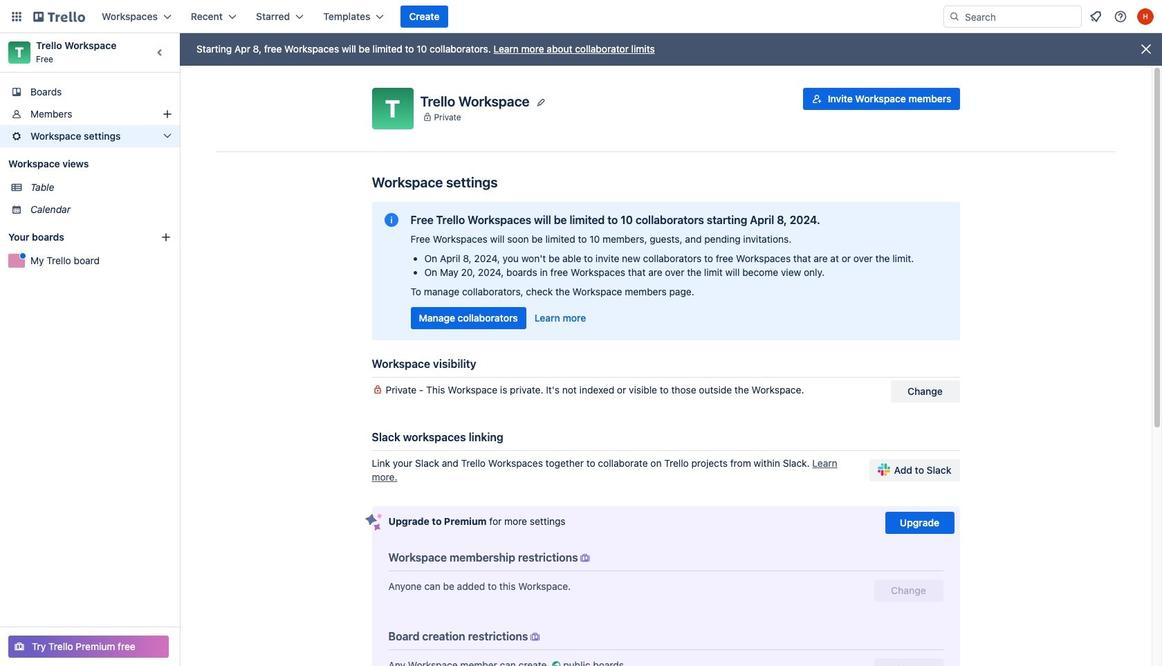 Task type: locate. For each thing, give the bounding box(es) containing it.
howard (howard38800628) image
[[1138, 8, 1155, 25]]

0 vertical spatial sm image
[[578, 552, 592, 566]]

sm image
[[578, 552, 592, 566], [550, 659, 564, 667]]

0 notifications image
[[1088, 8, 1105, 25]]

back to home image
[[33, 6, 85, 28]]

1 vertical spatial sm image
[[550, 659, 564, 667]]

0 horizontal spatial sm image
[[550, 659, 564, 667]]

workspace navigation collapse icon image
[[151, 43, 170, 62]]

open information menu image
[[1114, 10, 1128, 24]]



Task type: describe. For each thing, give the bounding box(es) containing it.
search image
[[950, 11, 961, 22]]

add board image
[[161, 232, 172, 243]]

primary element
[[0, 0, 1163, 33]]

1 horizontal spatial sm image
[[578, 552, 592, 566]]

sparkle image
[[365, 514, 382, 532]]

sm image
[[528, 631, 542, 644]]

your boards with 1 items element
[[8, 229, 140, 246]]

Search field
[[961, 7, 1082, 26]]



Task type: vqa. For each thing, say whether or not it's contained in the screenshot.
Open information menu "icon"
yes



